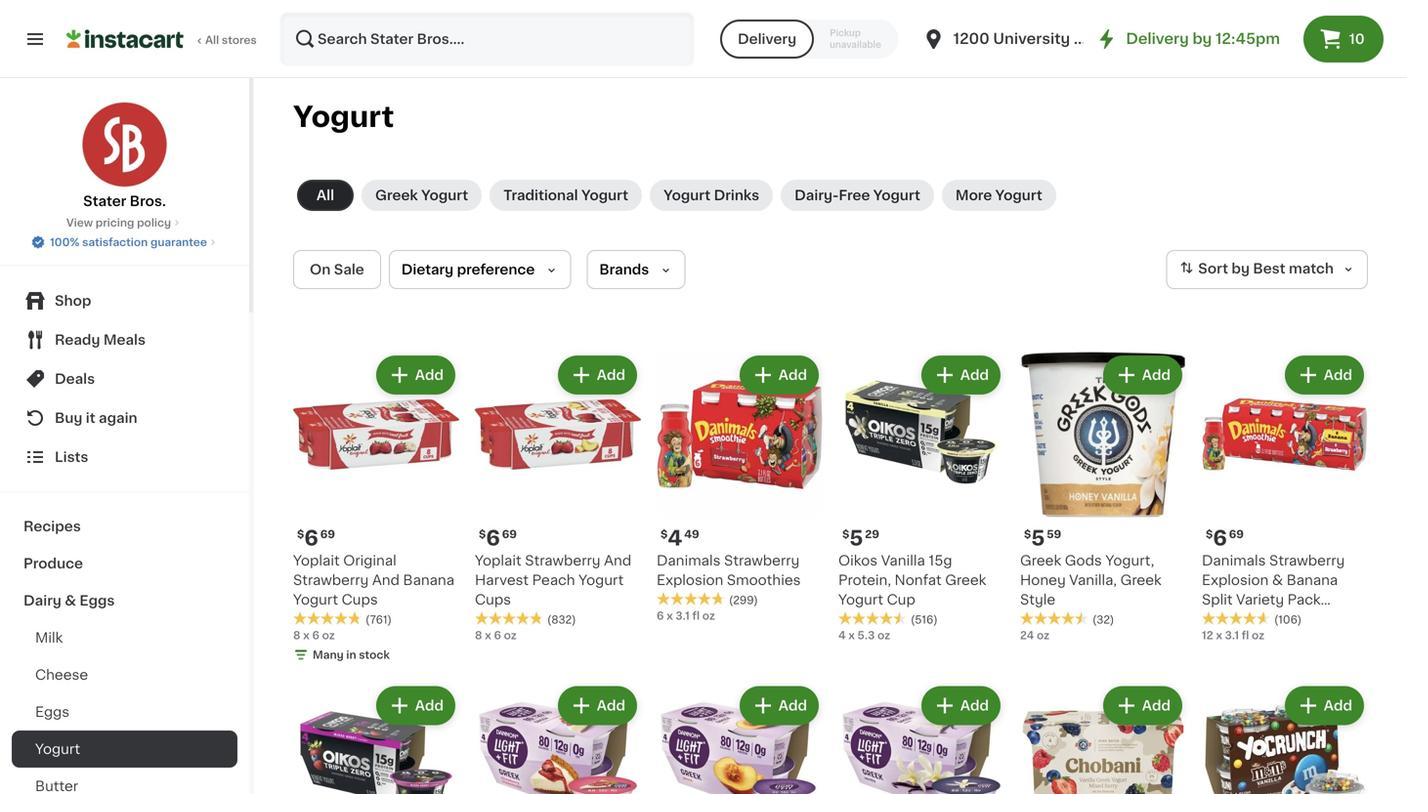 Task type: vqa. For each thing, say whether or not it's contained in the screenshot.


Task type: locate. For each thing, give the bounding box(es) containing it.
0 horizontal spatial fl
[[692, 611, 700, 622]]

49
[[684, 529, 699, 540]]

brands button
[[587, 250, 685, 289]]

all up on
[[317, 189, 334, 202]]

recipes link
[[12, 508, 237, 545]]

1 horizontal spatial 8
[[475, 630, 482, 641]]

2 $ 6 69 from the left
[[479, 528, 517, 549]]

1 horizontal spatial yoplait
[[475, 554, 522, 568]]

satisfaction
[[82, 237, 148, 248]]

4 left 49 at left
[[668, 528, 682, 549]]

banana inside danimals strawberry explosion & banana split variety pack smoothies
[[1287, 574, 1338, 587]]

yogurt inside 'link'
[[664, 189, 711, 202]]

1 vertical spatial eggs
[[35, 706, 70, 719]]

$ 6 69 for danimals strawberry explosion & banana split variety pack smoothies
[[1206, 528, 1244, 549]]

(761)
[[365, 615, 392, 625]]

1 banana from the left
[[403, 574, 454, 587]]

banana for &
[[1287, 574, 1338, 587]]

strawberry up (299)
[[724, 554, 800, 568]]

explosion inside "danimals strawberry explosion smoothies"
[[657, 574, 723, 587]]

(32)
[[1093, 615, 1114, 625]]

danimals strawberry explosion & banana split variety pack smoothies
[[1202, 554, 1345, 626]]

1200 university ave button
[[922, 12, 1102, 66]]

strawberry for smoothies
[[724, 554, 800, 568]]

style
[[1020, 593, 1056, 607]]

strawberry up peach
[[525, 554, 601, 568]]

5 $ from the left
[[1024, 529, 1031, 540]]

6 up many
[[312, 630, 319, 641]]

oz right 5.3
[[878, 630, 890, 641]]

0 horizontal spatial by
[[1193, 32, 1212, 46]]

butter
[[35, 780, 78, 794]]

1 horizontal spatial 8 x 6 oz
[[475, 630, 517, 641]]

explosion up the 6 x 3.1 fl oz
[[657, 574, 723, 587]]

2 yoplait from the left
[[475, 554, 522, 568]]

1 vertical spatial and
[[372, 574, 400, 587]]

banana up pack
[[1287, 574, 1338, 587]]

3 $ 6 69 from the left
[[1206, 528, 1244, 549]]

1 $ from the left
[[297, 529, 304, 540]]

danimals for 6
[[1202, 554, 1266, 568]]

dairy & eggs
[[23, 594, 115, 608]]

$ left 49 at left
[[661, 529, 668, 540]]

1 $ 6 69 from the left
[[297, 528, 335, 549]]

deals
[[55, 372, 95, 386]]

yoplait left original
[[293, 554, 340, 568]]

$ for yoplait original strawberry and banana yogurt cups
[[297, 529, 304, 540]]

5 left 59 on the right bottom of the page
[[1031, 528, 1045, 549]]

None search field
[[279, 12, 695, 66]]

$ inside $ 5 29
[[842, 529, 850, 540]]

strawberry for harvest
[[525, 554, 601, 568]]

yoplait strawberry and harvest peach yogurt cups
[[475, 554, 631, 607]]

delivery by 12:45pm
[[1126, 32, 1280, 46]]

stater bros. link
[[82, 102, 168, 211]]

$
[[297, 529, 304, 540], [479, 529, 486, 540], [661, 529, 668, 540], [842, 529, 850, 540], [1024, 529, 1031, 540], [1206, 529, 1213, 540]]

0 vertical spatial eggs
[[80, 594, 115, 608]]

milk
[[35, 631, 63, 645]]

strawberry inside "danimals strawberry explosion smoothies"
[[724, 554, 800, 568]]

danimals
[[657, 554, 721, 568], [1202, 554, 1266, 568]]

0 horizontal spatial yoplait
[[293, 554, 340, 568]]

ready
[[55, 333, 100, 347]]

and
[[604, 554, 631, 568], [372, 574, 400, 587]]

preference
[[457, 263, 535, 277]]

$ 5 59
[[1024, 528, 1062, 549]]

2 horizontal spatial 69
[[1229, 529, 1244, 540]]

best
[[1253, 262, 1286, 276]]

3 69 from the left
[[1229, 529, 1244, 540]]

fl right 12
[[1242, 630, 1249, 641]]

1 explosion from the left
[[657, 574, 723, 587]]

0 horizontal spatial &
[[65, 594, 76, 608]]

24
[[1020, 630, 1034, 641]]

yogurt drinks link
[[650, 180, 773, 211]]

milk link
[[12, 620, 237, 657]]

3.1 down "danimals strawberry explosion smoothies"
[[676, 611, 690, 622]]

1 horizontal spatial eggs
[[80, 594, 115, 608]]

1 horizontal spatial explosion
[[1202, 574, 1269, 587]]

$ left 59 on the right bottom of the page
[[1024, 529, 1031, 540]]

cups down "harvest"
[[475, 593, 511, 607]]

2 banana from the left
[[1287, 574, 1338, 587]]

0 horizontal spatial 5
[[850, 528, 863, 549]]

1 horizontal spatial all
[[317, 189, 334, 202]]

2 danimals from the left
[[1202, 554, 1266, 568]]

0 horizontal spatial all
[[205, 35, 219, 45]]

greek down '15g'
[[945, 574, 986, 587]]

0 horizontal spatial banana
[[403, 574, 454, 587]]

stater bros.
[[83, 194, 166, 208]]

by left 12:45pm
[[1193, 32, 1212, 46]]

2 8 x 6 oz from the left
[[475, 630, 517, 641]]

cups for and
[[342, 593, 378, 607]]

100% satisfaction guarantee
[[50, 237, 207, 248]]

2 69 from the left
[[502, 529, 517, 540]]

1 horizontal spatial by
[[1232, 262, 1250, 276]]

1 horizontal spatial smoothies
[[1202, 613, 1276, 626]]

eggs up milk 'link'
[[80, 594, 115, 608]]

lists
[[55, 451, 88, 464]]

0 horizontal spatial and
[[372, 574, 400, 587]]

danimals inside "danimals strawberry explosion smoothies"
[[657, 554, 721, 568]]

1 vertical spatial by
[[1232, 262, 1250, 276]]

dietary
[[401, 263, 454, 277]]

0 vertical spatial and
[[604, 554, 631, 568]]

0 horizontal spatial $ 6 69
[[297, 528, 335, 549]]

danimals up split
[[1202, 554, 1266, 568]]

brands
[[599, 263, 649, 277]]

1 vertical spatial &
[[65, 594, 76, 608]]

explosion inside danimals strawberry explosion & banana split variety pack smoothies
[[1202, 574, 1269, 587]]

0 horizontal spatial 4
[[668, 528, 682, 549]]

$ for danimals strawberry explosion & banana split variety pack smoothies
[[1206, 529, 1213, 540]]

6 down "harvest"
[[494, 630, 501, 641]]

1 vertical spatial fl
[[1242, 630, 1249, 641]]

1 cups from the left
[[342, 593, 378, 607]]

yoplait inside yoplait original strawberry and banana yogurt cups
[[293, 554, 340, 568]]

policy
[[137, 217, 171, 228]]

yogurt left drinks
[[664, 189, 711, 202]]

eggs
[[80, 594, 115, 608], [35, 706, 70, 719]]

4 left 5.3
[[838, 630, 846, 641]]

yogurt right traditional
[[581, 189, 628, 202]]

1 horizontal spatial delivery
[[1126, 32, 1189, 46]]

1 horizontal spatial fl
[[1242, 630, 1249, 641]]

(516)
[[911, 615, 938, 625]]

0 vertical spatial 4
[[668, 528, 682, 549]]

yogurt down protein,
[[838, 593, 884, 607]]

cheese link
[[12, 657, 237, 694]]

2 horizontal spatial $ 6 69
[[1206, 528, 1244, 549]]

$ 5 29
[[842, 528, 879, 549]]

2 8 from the left
[[475, 630, 482, 641]]

oz
[[702, 611, 715, 622], [322, 630, 335, 641], [504, 630, 517, 641], [878, 630, 890, 641], [1037, 630, 1050, 641], [1252, 630, 1265, 641]]

0 vertical spatial by
[[1193, 32, 1212, 46]]

x for danimals strawberry explosion smoothies
[[667, 611, 673, 622]]

cups up (761)
[[342, 593, 378, 607]]

strawberry inside yoplait original strawberry and banana yogurt cups
[[293, 574, 369, 587]]

$ for yoplait strawberry and harvest peach yogurt cups
[[479, 529, 486, 540]]

10 button
[[1304, 16, 1384, 63]]

$ up split
[[1206, 529, 1213, 540]]

all left stores
[[205, 35, 219, 45]]

yoplait inside yoplait strawberry and harvest peach yogurt cups
[[475, 554, 522, 568]]

view pricing policy link
[[66, 215, 183, 231]]

12
[[1202, 630, 1213, 641]]

6 $ from the left
[[1206, 529, 1213, 540]]

0 horizontal spatial 8
[[293, 630, 301, 641]]

smoothies up (299)
[[727, 574, 801, 587]]

explosion
[[657, 574, 723, 587], [1202, 574, 1269, 587]]

product group
[[293, 352, 459, 667], [475, 352, 641, 644], [657, 352, 823, 624], [838, 352, 1005, 644], [1020, 352, 1186, 644], [1202, 352, 1368, 644], [293, 683, 459, 795], [475, 683, 641, 795], [657, 683, 823, 795], [838, 683, 1005, 795], [1020, 683, 1186, 795], [1202, 683, 1368, 795]]

1 vertical spatial 4
[[838, 630, 846, 641]]

yogurt inside yoplait original strawberry and banana yogurt cups
[[293, 593, 338, 607]]

0 horizontal spatial eggs
[[35, 706, 70, 719]]

sort
[[1198, 262, 1228, 276]]

yogurt up all link
[[293, 103, 394, 131]]

$ 6 69 for yoplait strawberry and harvest peach yogurt cups
[[479, 528, 517, 549]]

yogurt up butter
[[35, 743, 80, 756]]

24 oz
[[1020, 630, 1050, 641]]

$ 6 69 up split
[[1206, 528, 1244, 549]]

by inside field
[[1232, 262, 1250, 276]]

1 69 from the left
[[320, 529, 335, 540]]

29
[[865, 529, 879, 540]]

explosion up split
[[1202, 574, 1269, 587]]

danimals inside danimals strawberry explosion & banana split variety pack smoothies
[[1202, 554, 1266, 568]]

strawberry inside yoplait strawberry and harvest peach yogurt cups
[[525, 554, 601, 568]]

0 horizontal spatial explosion
[[657, 574, 723, 587]]

1 horizontal spatial cups
[[475, 593, 511, 607]]

yogurt up dietary
[[421, 189, 468, 202]]

yogurt right free
[[873, 189, 920, 202]]

0 vertical spatial 3.1
[[676, 611, 690, 622]]

1 vertical spatial smoothies
[[1202, 613, 1276, 626]]

& up variety
[[1272, 574, 1283, 587]]

5 left 29
[[850, 528, 863, 549]]

1 horizontal spatial 3.1
[[1225, 630, 1239, 641]]

danimals down $ 4 49
[[657, 554, 721, 568]]

0 horizontal spatial 69
[[320, 529, 335, 540]]

by right sort
[[1232, 262, 1250, 276]]

$ left 29
[[842, 529, 850, 540]]

variety
[[1236, 593, 1284, 607]]

8 x 6 oz for yoplait original strawberry and banana yogurt cups
[[293, 630, 335, 641]]

$ up yoplait original strawberry and banana yogurt cups
[[297, 529, 304, 540]]

2 5 from the left
[[1031, 528, 1045, 549]]

1 vertical spatial all
[[317, 189, 334, 202]]

free
[[839, 189, 870, 202]]

0 vertical spatial &
[[1272, 574, 1283, 587]]

on sale button
[[293, 250, 381, 289]]

0 vertical spatial fl
[[692, 611, 700, 622]]

yogurt right peach
[[579, 574, 624, 587]]

0 horizontal spatial smoothies
[[727, 574, 801, 587]]

69 up "harvest"
[[502, 529, 517, 540]]

$ 6 69 up "harvest"
[[479, 528, 517, 549]]

cups for harvest
[[475, 593, 511, 607]]

yoplait up "harvest"
[[475, 554, 522, 568]]

deals link
[[12, 360, 237, 399]]

1 horizontal spatial &
[[1272, 574, 1283, 587]]

1 horizontal spatial danimals
[[1202, 554, 1266, 568]]

& right the dairy
[[65, 594, 76, 608]]

all for all stores
[[205, 35, 219, 45]]

69 for yoplait original strawberry and banana yogurt cups
[[320, 529, 335, 540]]

smoothies inside "danimals strawberry explosion smoothies"
[[727, 574, 801, 587]]

5
[[850, 528, 863, 549], [1031, 528, 1045, 549]]

$ 6 69 up yoplait original strawberry and banana yogurt cups
[[297, 528, 335, 549]]

yoplait for yoplait original strawberry and banana yogurt cups
[[293, 554, 340, 568]]

by for delivery
[[1193, 32, 1212, 46]]

greek inside oikos vanilla 15g protein, nonfat greek yogurt cup
[[945, 574, 986, 587]]

fl for 4
[[692, 611, 700, 622]]

delivery by 12:45pm link
[[1095, 27, 1280, 51]]

2 $ from the left
[[479, 529, 486, 540]]

strawberry inside danimals strawberry explosion & banana split variety pack smoothies
[[1269, 554, 1345, 568]]

oikos
[[838, 554, 878, 568]]

yogurt right more
[[995, 189, 1043, 202]]

1 horizontal spatial and
[[604, 554, 631, 568]]

cups inside yoplait strawberry and harvest peach yogurt cups
[[475, 593, 511, 607]]

1 5 from the left
[[850, 528, 863, 549]]

sale
[[334, 263, 364, 277]]

honey
[[1020, 574, 1066, 587]]

1 horizontal spatial banana
[[1287, 574, 1338, 587]]

it
[[86, 411, 95, 425]]

nonfat
[[895, 574, 942, 587]]

0 horizontal spatial cups
[[342, 593, 378, 607]]

0 vertical spatial all
[[205, 35, 219, 45]]

banana inside yoplait original strawberry and banana yogurt cups
[[403, 574, 454, 587]]

delivery for delivery
[[738, 32, 797, 46]]

cups
[[342, 593, 378, 607], [475, 593, 511, 607]]

delivery inside "button"
[[738, 32, 797, 46]]

69 up danimals strawberry explosion & banana split variety pack smoothies
[[1229, 529, 1244, 540]]

stock
[[359, 650, 390, 661]]

and inside yoplait original strawberry and banana yogurt cups
[[372, 574, 400, 587]]

traditional
[[504, 189, 578, 202]]

0 horizontal spatial danimals
[[657, 554, 721, 568]]

add button
[[378, 358, 453, 393], [560, 358, 635, 393], [742, 358, 817, 393], [923, 358, 999, 393], [1105, 358, 1181, 393], [1287, 358, 1362, 393], [378, 688, 453, 724], [560, 688, 635, 724], [742, 688, 817, 724], [923, 688, 999, 724], [1105, 688, 1181, 724], [1287, 688, 1362, 724]]

fl for 6
[[1242, 630, 1249, 641]]

best match
[[1253, 262, 1334, 276]]

3 $ from the left
[[661, 529, 668, 540]]

0 horizontal spatial 8 x 6 oz
[[293, 630, 335, 641]]

0 horizontal spatial delivery
[[738, 32, 797, 46]]

delivery for delivery by 12:45pm
[[1126, 32, 1189, 46]]

1 danimals from the left
[[657, 554, 721, 568]]

2 cups from the left
[[475, 593, 511, 607]]

69 up yoplait original strawberry and banana yogurt cups
[[320, 529, 335, 540]]

0 vertical spatial smoothies
[[727, 574, 801, 587]]

eggs down cheese
[[35, 706, 70, 719]]

$ inside $ 4 49
[[661, 529, 668, 540]]

cups inside yoplait original strawberry and banana yogurt cups
[[342, 593, 378, 607]]

fl
[[692, 611, 700, 622], [1242, 630, 1249, 641]]

0 horizontal spatial 3.1
[[676, 611, 690, 622]]

1 yoplait from the left
[[293, 554, 340, 568]]

1 vertical spatial 3.1
[[1225, 630, 1239, 641]]

smoothies
[[727, 574, 801, 587], [1202, 613, 1276, 626]]

8 x 6 oz
[[293, 630, 335, 641], [475, 630, 517, 641]]

1 horizontal spatial 69
[[502, 529, 517, 540]]

8 x 6 oz up many
[[293, 630, 335, 641]]

and inside yoplait strawberry and harvest peach yogurt cups
[[604, 554, 631, 568]]

greek down yogurt,
[[1121, 574, 1162, 587]]

★★★★★
[[657, 592, 725, 606], [657, 592, 725, 606], [293, 612, 362, 626], [293, 612, 362, 626], [475, 612, 543, 626], [475, 612, 543, 626], [838, 612, 907, 626], [838, 612, 907, 626], [1020, 612, 1089, 626], [1020, 612, 1089, 626], [1202, 612, 1270, 626], [1202, 612, 1270, 626]]

1 8 from the left
[[293, 630, 301, 641]]

$ inside '$ 5 59'
[[1024, 529, 1031, 540]]

15g
[[929, 554, 952, 568]]

strawberry
[[525, 554, 601, 568], [724, 554, 800, 568], [1269, 554, 1345, 568], [293, 574, 369, 587]]

1200 university ave
[[953, 32, 1102, 46]]

6 up yoplait original strawberry and banana yogurt cups
[[304, 528, 318, 549]]

$ for greek gods yogurt, honey vanilla, greek style
[[1024, 529, 1031, 540]]

8 x 6 oz down "harvest"
[[475, 630, 517, 641]]

x
[[667, 611, 673, 622], [303, 630, 310, 641], [485, 630, 491, 641], [849, 630, 855, 641], [1216, 630, 1223, 641]]

fl down "danimals strawberry explosion smoothies"
[[692, 611, 700, 622]]

produce link
[[12, 545, 237, 582]]

strawberry up pack
[[1269, 554, 1345, 568]]

3.1 right 12
[[1225, 630, 1239, 641]]

1 horizontal spatial 5
[[1031, 528, 1045, 549]]

smoothies inside danimals strawberry explosion & banana split variety pack smoothies
[[1202, 613, 1276, 626]]

x for yoplait strawberry and harvest peach yogurt cups
[[485, 630, 491, 641]]

yogurt inside yoplait strawberry and harvest peach yogurt cups
[[579, 574, 624, 587]]

split
[[1202, 593, 1233, 607]]

buy it again link
[[12, 399, 237, 438]]

strawberry down original
[[293, 574, 369, 587]]

& inside danimals strawberry explosion & banana split variety pack smoothies
[[1272, 574, 1283, 587]]

many in stock
[[313, 650, 390, 661]]

4 $ from the left
[[842, 529, 850, 540]]

service type group
[[720, 20, 899, 59]]

$ up "harvest"
[[479, 529, 486, 540]]

yogurt up many
[[293, 593, 338, 607]]

x for yoplait original strawberry and banana yogurt cups
[[303, 630, 310, 641]]

banana left "harvest"
[[403, 574, 454, 587]]

smoothies up 12 x 3.1 fl oz
[[1202, 613, 1276, 626]]

1 8 x 6 oz from the left
[[293, 630, 335, 641]]

1 horizontal spatial $ 6 69
[[479, 528, 517, 549]]

2 explosion from the left
[[1202, 574, 1269, 587]]

x for danimals strawberry explosion & banana split variety pack smoothies
[[1216, 630, 1223, 641]]



Task type: describe. For each thing, give the bounding box(es) containing it.
sort by
[[1198, 262, 1250, 276]]

protein,
[[838, 574, 891, 587]]

strawberry for &
[[1269, 554, 1345, 568]]

oz down "harvest"
[[504, 630, 517, 641]]

produce
[[23, 557, 83, 571]]

cheese
[[35, 668, 88, 682]]

6 up split
[[1213, 528, 1227, 549]]

yoplait original strawberry and banana yogurt cups
[[293, 554, 454, 607]]

dietary preference
[[401, 263, 535, 277]]

stater bros. logo image
[[82, 102, 168, 188]]

dairy
[[23, 594, 61, 608]]

shop
[[55, 294, 91, 308]]

vanilla
[[881, 554, 925, 568]]

dairy & eggs link
[[12, 582, 237, 620]]

dairy-free yogurt link
[[781, 180, 934, 211]]

match
[[1289, 262, 1334, 276]]

stores
[[222, 35, 257, 45]]

greek yogurt
[[375, 189, 468, 202]]

100%
[[50, 237, 80, 248]]

product group containing 4
[[657, 352, 823, 624]]

yoplait for yoplait strawberry and harvest peach yogurt cups
[[475, 554, 522, 568]]

$ 4 49
[[661, 528, 699, 549]]

traditional yogurt
[[504, 189, 628, 202]]

butter link
[[12, 768, 237, 795]]

(299)
[[729, 595, 758, 606]]

traditional yogurt link
[[490, 180, 642, 211]]

1200
[[953, 32, 990, 46]]

university
[[993, 32, 1070, 46]]

5 for greek
[[1031, 528, 1045, 549]]

more yogurt link
[[942, 180, 1056, 211]]

shop link
[[12, 281, 237, 321]]

gods
[[1065, 554, 1102, 568]]

oz up many
[[322, 630, 335, 641]]

8 for yoplait strawberry and harvest peach yogurt cups
[[475, 630, 482, 641]]

all stores
[[205, 35, 257, 45]]

all stores link
[[66, 12, 258, 66]]

delivery button
[[720, 20, 814, 59]]

dairy-free yogurt
[[795, 189, 920, 202]]

ave
[[1074, 32, 1102, 46]]

1 horizontal spatial 4
[[838, 630, 846, 641]]

10
[[1349, 32, 1365, 46]]

6 x 3.1 fl oz
[[657, 611, 715, 622]]

view pricing policy
[[66, 217, 171, 228]]

69 for danimals strawberry explosion & banana split variety pack smoothies
[[1229, 529, 1244, 540]]

danimals for 4
[[657, 554, 721, 568]]

yogurt inside "link"
[[581, 189, 628, 202]]

buy
[[55, 411, 82, 425]]

ready meals
[[55, 333, 146, 347]]

meals
[[103, 333, 146, 347]]

explosion for 6
[[1202, 574, 1269, 587]]

100% satisfaction guarantee button
[[30, 231, 219, 250]]

69 for yoplait strawberry and harvest peach yogurt cups
[[502, 529, 517, 540]]

12:45pm
[[1216, 32, 1280, 46]]

5 for oikos
[[850, 528, 863, 549]]

cup
[[887, 593, 916, 607]]

recipes
[[23, 520, 81, 534]]

danimals strawberry explosion smoothies
[[657, 554, 801, 587]]

$ for danimals strawberry explosion smoothies
[[661, 529, 668, 540]]

5.3
[[858, 630, 875, 641]]

yogurt link
[[12, 731, 237, 768]]

x for oikos vanilla 15g protein, nonfat greek yogurt cup
[[849, 630, 855, 641]]

3.1 for 4
[[676, 611, 690, 622]]

greek up honey
[[1020, 554, 1062, 568]]

oikos vanilla 15g protein, nonfat greek yogurt cup
[[838, 554, 986, 607]]

6 down $ 4 49
[[657, 611, 664, 622]]

eggs inside 'link'
[[80, 594, 115, 608]]

stater
[[83, 194, 126, 208]]

drinks
[[714, 189, 759, 202]]

oz down variety
[[1252, 630, 1265, 641]]

many
[[313, 650, 344, 661]]

4 x 5.3 oz
[[838, 630, 890, 641]]

more
[[956, 189, 992, 202]]

yogurt,
[[1106, 554, 1155, 568]]

ready meals button
[[12, 321, 237, 360]]

Best match Sort by field
[[1166, 250, 1368, 289]]

guarantee
[[150, 237, 207, 248]]

3.1 for 6
[[1225, 630, 1239, 641]]

Search field
[[281, 14, 693, 64]]

original
[[343, 554, 396, 568]]

greek right all link
[[375, 189, 418, 202]]

8 x 6 oz for yoplait strawberry and harvest peach yogurt cups
[[475, 630, 517, 641]]

eggs link
[[12, 694, 237, 731]]

explosion for 4
[[657, 574, 723, 587]]

& inside 'link'
[[65, 594, 76, 608]]

12 x 3.1 fl oz
[[1202, 630, 1265, 641]]

on
[[310, 263, 331, 277]]

in
[[346, 650, 356, 661]]

all for all
[[317, 189, 334, 202]]

pack
[[1288, 593, 1321, 607]]

instacart logo image
[[66, 27, 184, 51]]

pricing
[[96, 217, 134, 228]]

$ for oikos vanilla 15g protein, nonfat greek yogurt cup
[[842, 529, 850, 540]]

oz down "danimals strawberry explosion smoothies"
[[702, 611, 715, 622]]

all link
[[297, 180, 354, 211]]

by for sort
[[1232, 262, 1250, 276]]

dairy-
[[795, 189, 839, 202]]

(832)
[[547, 615, 576, 625]]

dietary preference button
[[389, 250, 571, 289]]

yogurt drinks
[[664, 189, 759, 202]]

bros.
[[130, 194, 166, 208]]

ready meals link
[[12, 321, 237, 360]]

yogurt inside oikos vanilla 15g protein, nonfat greek yogurt cup
[[838, 593, 884, 607]]

8 for yoplait original strawberry and banana yogurt cups
[[293, 630, 301, 641]]

6 up "harvest"
[[486, 528, 500, 549]]

banana for and
[[403, 574, 454, 587]]

oz right 24
[[1037, 630, 1050, 641]]

$ 6 69 for yoplait original strawberry and banana yogurt cups
[[297, 528, 335, 549]]

(106)
[[1274, 615, 1302, 625]]

harvest
[[475, 574, 529, 587]]

greek yogurt link
[[362, 180, 482, 211]]



